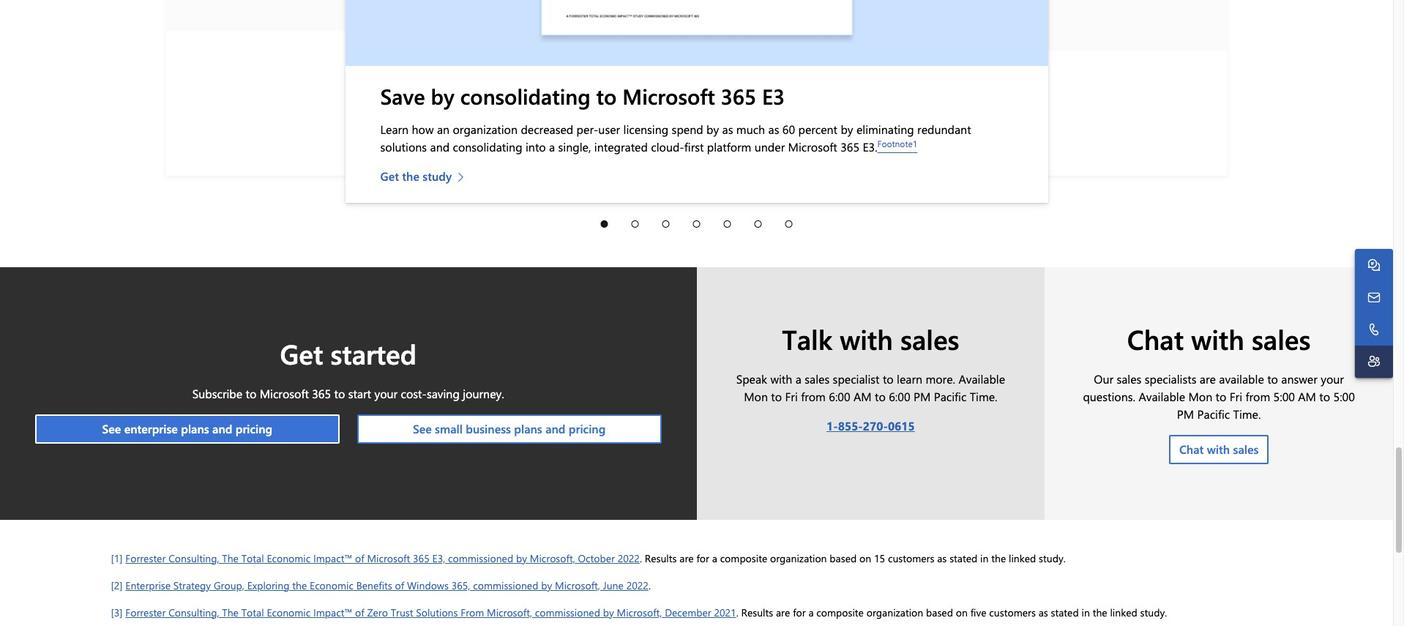 Task type: vqa. For each thing, say whether or not it's contained in the screenshot.
sign on the top of the page
no



Task type: locate. For each thing, give the bounding box(es) containing it.
platform
[[707, 139, 752, 155]]

results up [3] forrester consulting, the total economic impact™ of zero trust solutions from microsoft, commissioned by microsoft, december 2021 . results are for a composite organization based on five customers as stated in the linked study.
[[645, 551, 677, 565]]

2 6:00 from the left
[[889, 389, 911, 404]]

sales down our sales specialists are available to answer your questions. available mon to fri from 5:00 am to 5:00 pm pacific time.
[[1234, 441, 1259, 457]]

time. inside our sales specialists are available to answer your questions. available mon to fri from 5:00 am to 5:00 pm pacific time.
[[1234, 406, 1261, 422]]

1 consulting, from the top
[[169, 551, 219, 565]]

1 5:00 from the left
[[1274, 389, 1296, 404]]

2022 up june
[[618, 551, 640, 565]]

microsoft inside learn how an organization decreased per-user licensing spend by as much as 60 percent by eliminating redundant solutions and consolidating into a single, integrated cloud-first platform under microsoft 365 e3.
[[788, 139, 838, 155]]

your right start
[[375, 386, 398, 401]]

2 pricing from the left
[[569, 421, 606, 436]]

with up 'available'
[[1192, 321, 1245, 357]]

get started
[[280, 336, 417, 371]]

on
[[860, 551, 872, 565], [956, 605, 968, 619]]

plans down subscribe
[[181, 421, 209, 436]]

forrester for forrester consulting, the total economic impact™ of zero trust solutions from microsoft, commissioned by microsoft, december 2021
[[125, 605, 166, 619]]

mon inside the speak with a sales specialist to learn more. available mon to fri from 6:00 am to 6:00 pm pacific time.
[[744, 389, 768, 404]]

commissioned
[[448, 551, 514, 565], [473, 578, 539, 592], [535, 605, 600, 619]]

1 horizontal spatial from
[[1246, 389, 1271, 404]]

by
[[431, 82, 455, 110], [707, 122, 719, 137], [841, 122, 854, 137], [516, 551, 527, 565], [541, 578, 552, 592], [603, 605, 614, 619]]

6:00 down learn
[[889, 389, 911, 404]]

1 vertical spatial 2022
[[627, 578, 649, 592]]

see small business plans and pricing
[[413, 421, 606, 436]]

your right answer
[[1321, 371, 1345, 386]]

2 impact™ from the top
[[313, 605, 352, 619]]

questions.
[[1083, 389, 1136, 404]]

with right speak
[[771, 371, 793, 386]]

1 horizontal spatial get
[[380, 169, 399, 184]]

chat down our sales specialists are available to answer your questions. available mon to fri from 5:00 am to 5:00 pm pacific time.
[[1180, 441, 1204, 457]]

of
[[355, 551, 364, 565], [395, 578, 404, 592], [355, 605, 364, 619]]

of left zero
[[355, 605, 364, 619]]

365 left 'e3.'
[[841, 139, 860, 155]]

exploring
[[247, 578, 290, 592]]

1 am from the left
[[854, 389, 872, 404]]

the
[[402, 169, 420, 184], [992, 551, 1006, 565], [292, 578, 307, 592], [1093, 605, 1108, 619]]

1 horizontal spatial results
[[742, 605, 774, 619]]

6:00
[[829, 389, 851, 404], [889, 389, 911, 404]]

1 vertical spatial commissioned
[[473, 578, 539, 592]]

a inside learn how an organization decreased per-user licensing spend by as much as 60 percent by eliminating redundant solutions and consolidating into a single, integrated cloud-first platform under microsoft 365 e3.
[[549, 139, 555, 155]]

1 vertical spatial chat with sales
[[1180, 441, 1259, 457]]

mon down specialists
[[1189, 389, 1213, 404]]

from down 'available'
[[1246, 389, 1271, 404]]

the up 'group,'
[[222, 551, 239, 565]]

december
[[665, 605, 712, 619]]

chat up specialists
[[1128, 321, 1184, 357]]

0 vertical spatial consulting,
[[169, 551, 219, 565]]

forrester consulting, the total economic impact™ of microsoft 365 e3, commissioned by microsoft, october 2022 link
[[125, 551, 640, 565]]

e3.
[[863, 139, 878, 155]]

get up subscribe to microsoft 365 to start your cost-saving journey.
[[280, 336, 323, 371]]

a
[[549, 139, 555, 155], [796, 371, 802, 386], [712, 551, 718, 565], [809, 605, 814, 619]]

sales left specialist
[[805, 371, 830, 386]]

specialists
[[1145, 371, 1197, 386]]

0 horizontal spatial on
[[860, 551, 872, 565]]

1 horizontal spatial 6:00
[[889, 389, 911, 404]]

speak
[[737, 371, 768, 386]]

of up benefits on the bottom of the page
[[355, 551, 364, 565]]

stated right customers
[[950, 551, 978, 565]]

1 horizontal spatial 5:00
[[1334, 389, 1356, 404]]

2 am from the left
[[1299, 389, 1317, 404]]

study.
[[1039, 551, 1066, 565], [1141, 605, 1168, 619]]

specialist
[[833, 371, 880, 386]]

based
[[830, 551, 857, 565], [927, 605, 954, 619]]

1 vertical spatial impact™
[[313, 605, 352, 619]]

2 total from the top
[[242, 605, 264, 619]]

2 vertical spatial economic
[[267, 605, 311, 619]]

1 vertical spatial total
[[242, 605, 264, 619]]

consulting, up strategy
[[169, 551, 219, 565]]

mon down speak
[[744, 389, 768, 404]]

1 horizontal spatial for
[[793, 605, 806, 619]]

2 horizontal spatial are
[[1200, 371, 1216, 386]]

0 horizontal spatial pricing
[[236, 421, 273, 436]]

get for get started
[[280, 336, 323, 371]]

economic for microsoft
[[267, 551, 311, 565]]

economic up exploring on the left bottom
[[267, 551, 311, 565]]

based down customers
[[927, 605, 954, 619]]

365 left e3,
[[413, 551, 430, 565]]

1 vertical spatial consolidating
[[453, 139, 523, 155]]

cost-
[[401, 386, 427, 401]]

consolidating
[[460, 82, 591, 110], [453, 139, 523, 155]]

impact™ left zero
[[313, 605, 352, 619]]

the for forrester consulting, the total economic impact™ of zero trust solutions from microsoft, commissioned by microsoft, december 2021
[[222, 605, 239, 619]]

0 vertical spatial for
[[697, 551, 710, 565]]

1 vertical spatial consulting,
[[169, 605, 219, 619]]

0 vertical spatial of
[[355, 551, 364, 565]]

1 vertical spatial results
[[742, 605, 774, 619]]

windows
[[407, 578, 449, 592]]

0 horizontal spatial fri
[[785, 389, 798, 404]]

1 horizontal spatial study.
[[1141, 605, 1168, 619]]

with inside the speak with a sales specialist to learn more. available mon to fri from 6:00 am to 6:00 pm pacific time.
[[771, 371, 793, 386]]

as right customers
[[938, 551, 947, 565]]

0 horizontal spatial from
[[801, 389, 826, 404]]

are right 2021
[[776, 605, 790, 619]]

forrester down 'enterprise'
[[125, 605, 166, 619]]

with inside button
[[1207, 441, 1230, 457]]

pacific down more. available
[[934, 389, 967, 404]]

1 vertical spatial composite
[[817, 605, 864, 619]]

economic left benefits on the bottom of the page
[[310, 578, 354, 592]]

microsoft up enterprise strategy group, exploring the economic benefits of windows 365, commissioned by microsoft, june 2022 link
[[367, 551, 410, 565]]

pm down learn
[[914, 389, 931, 404]]

in
[[981, 551, 989, 565], [1082, 605, 1090, 619]]

2 consulting, from the top
[[169, 605, 219, 619]]

pricing
[[236, 421, 273, 436], [569, 421, 606, 436]]

plans
[[181, 421, 209, 436], [514, 421, 543, 436]]

with down our sales specialists are available to answer your questions. available mon to fri from 5:00 am to 5:00 pm pacific time.
[[1207, 441, 1230, 457]]

2 plans from the left
[[514, 421, 543, 436]]

linked
[[1009, 551, 1037, 565], [1111, 605, 1138, 619]]

1 vertical spatial pacific
[[1198, 406, 1231, 422]]

1 fri from the left
[[785, 389, 798, 404]]

0 vertical spatial time.
[[970, 389, 998, 404]]

results right 2021
[[742, 605, 774, 619]]

microsoft, right from
[[487, 605, 532, 619]]

1 vertical spatial forrester
[[125, 605, 166, 619]]

1 vertical spatial chat
[[1180, 441, 1204, 457]]

2 vertical spatial commissioned
[[535, 605, 600, 619]]

of for zero
[[355, 605, 364, 619]]

forrester up 'enterprise'
[[125, 551, 166, 565]]

[3] forrester consulting, the total economic impact™ of zero trust solutions from microsoft, commissioned by microsoft, december 2021 . results are for a composite organization based on five customers as stated in the linked study.
[[111, 605, 1168, 619]]

are up the december
[[680, 551, 694, 565]]

5:00
[[1274, 389, 1296, 404], [1334, 389, 1356, 404]]

. right the december
[[737, 605, 739, 619]]

our sales specialists are available to answer your questions. available mon to fri from 5:00 am to 5:00 pm pacific time.
[[1083, 371, 1356, 422]]

see enterprise plans and pricing
[[102, 421, 273, 436]]

get inside get the study link
[[380, 169, 399, 184]]

of right benefits on the bottom of the page
[[395, 578, 404, 592]]

1 horizontal spatial mon
[[1189, 389, 1213, 404]]

1 horizontal spatial fri
[[1230, 389, 1243, 404]]

pricing inside see enterprise plans and pricing link
[[236, 421, 273, 436]]

fri down the talk
[[785, 389, 798, 404]]

2 horizontal spatial .
[[737, 605, 739, 619]]

your
[[1321, 371, 1345, 386], [375, 386, 398, 401]]

2 see from the left
[[413, 421, 432, 436]]

impact™ up [2] enterprise strategy group, exploring the economic benefits of windows 365, commissioned by microsoft, june 2022 .
[[313, 551, 352, 565]]

chat with sales down our sales specialists are available to answer your questions. available mon to fri from 5:00 am to 5:00 pm pacific time.
[[1180, 441, 1259, 457]]

time. down more. available
[[970, 389, 998, 404]]

microsoft
[[623, 82, 715, 110], [788, 139, 838, 155], [260, 386, 309, 401], [367, 551, 410, 565]]

am
[[854, 389, 872, 404], [1299, 389, 1317, 404]]

impact™
[[313, 551, 352, 565], [313, 605, 352, 619]]

.
[[640, 551, 642, 565], [649, 578, 651, 592], [737, 605, 739, 619]]

0 horizontal spatial pacific
[[934, 389, 967, 404]]

1 horizontal spatial in
[[1082, 605, 1090, 619]]

e3,
[[432, 551, 445, 565]]

stated right the five customers
[[1051, 605, 1079, 619]]

time. down 'available'
[[1234, 406, 1261, 422]]

0 horizontal spatial in
[[981, 551, 989, 565]]

percent
[[799, 122, 838, 137]]

available
[[1220, 371, 1265, 386]]

consulting, down strategy
[[169, 605, 219, 619]]

pm
[[914, 389, 931, 404], [1178, 406, 1195, 422]]

0 horizontal spatial .
[[640, 551, 642, 565]]

speak with a sales specialist to learn more. available mon to fri from 6:00 am to 6:00 pm pacific time.
[[737, 371, 1006, 404]]

1 6:00 from the left
[[829, 389, 851, 404]]

integrated
[[595, 139, 648, 155]]

consolidating up decreased
[[460, 82, 591, 110]]

total down exploring on the left bottom
[[242, 605, 264, 619]]

sales right our
[[1117, 371, 1142, 386]]

plans right business
[[514, 421, 543, 436]]

impact™ for microsoft
[[313, 551, 352, 565]]

as
[[723, 122, 733, 137], [769, 122, 780, 137], [938, 551, 947, 565], [1039, 605, 1049, 619]]

0 vertical spatial organization
[[453, 122, 518, 137]]

and down subscribe
[[212, 421, 232, 436]]

0 horizontal spatial get
[[280, 336, 323, 371]]

2 mon from the left
[[1189, 389, 1213, 404]]

are left 'available'
[[1200, 371, 1216, 386]]

commissioned up from
[[473, 578, 539, 592]]

economic down exploring on the left bottom
[[267, 605, 311, 619]]

0 vertical spatial impact™
[[313, 551, 352, 565]]

0 vertical spatial commissioned
[[448, 551, 514, 565]]

2 forrester from the top
[[125, 605, 166, 619]]

pm inside the speak with a sales specialist to learn more. available mon to fri from 6:00 am to 6:00 pm pacific time.
[[914, 389, 931, 404]]

2 from from the left
[[1246, 389, 1271, 404]]

total
[[242, 551, 264, 565], [242, 605, 264, 619]]

. up [3] forrester consulting, the total economic impact™ of zero trust solutions from microsoft, commissioned by microsoft, december 2021 . results are for a composite organization based on five customers as stated in the linked study.
[[649, 578, 651, 592]]

and right business
[[546, 421, 566, 436]]

2 horizontal spatial organization
[[867, 605, 924, 619]]

0 horizontal spatial study.
[[1039, 551, 1066, 565]]

zero
[[367, 605, 388, 619]]

365
[[721, 82, 757, 110], [841, 139, 860, 155], [312, 386, 331, 401], [413, 551, 430, 565]]

sales inside our sales specialists are available to answer your questions. available mon to fri from 5:00 am to 5:00 pm pacific time.
[[1117, 371, 1142, 386]]

0 horizontal spatial mon
[[744, 389, 768, 404]]

0 horizontal spatial results
[[645, 551, 677, 565]]

1
[[913, 138, 918, 150]]

. for .
[[649, 578, 651, 592]]

learn how an organization decreased per-user licensing spend by as much as 60 percent by eliminating redundant solutions and consolidating into a single, integrated cloud-first platform under microsoft 365 e3.
[[380, 122, 972, 155]]

0 vertical spatial total
[[242, 551, 264, 565]]

footnote
[[878, 138, 913, 150]]

0 vertical spatial 2022
[[618, 551, 640, 565]]

under
[[755, 139, 785, 155]]

learn
[[897, 371, 923, 386]]

1 vertical spatial get
[[280, 336, 323, 371]]

1 vertical spatial for
[[793, 605, 806, 619]]

june
[[603, 578, 624, 592]]

6:00 down specialist
[[829, 389, 851, 404]]

0 horizontal spatial see
[[102, 421, 121, 436]]

see left small
[[413, 421, 432, 436]]

total up exploring on the left bottom
[[242, 551, 264, 565]]

0 vertical spatial on
[[860, 551, 872, 565]]

get down solutions
[[380, 169, 399, 184]]

the down 'group,'
[[222, 605, 239, 619]]

much
[[737, 122, 765, 137]]

1 impact™ from the top
[[313, 551, 352, 565]]

microsoft, down june
[[617, 605, 662, 619]]

2022 for . results are for a composite organization based on 15 customers as stated in the linked study.
[[618, 551, 640, 565]]

consolidating left into
[[453, 139, 523, 155]]

organization
[[453, 122, 518, 137], [770, 551, 827, 565], [867, 605, 924, 619]]

1 vertical spatial the
[[222, 605, 239, 619]]

2 the from the top
[[222, 605, 239, 619]]

1 horizontal spatial your
[[1321, 371, 1345, 386]]

1 pricing from the left
[[236, 421, 273, 436]]

fri down 'available'
[[1230, 389, 1243, 404]]

commissioned for 365,
[[473, 578, 539, 592]]

1 horizontal spatial based
[[927, 605, 954, 619]]

1 mon from the left
[[744, 389, 768, 404]]

economic
[[267, 551, 311, 565], [310, 578, 354, 592], [267, 605, 311, 619]]

based left 15
[[830, 551, 857, 565]]

0 horizontal spatial 6:00
[[829, 389, 851, 404]]

0 horizontal spatial am
[[854, 389, 872, 404]]

pacific inside our sales specialists are available to answer your questions. available mon to fri from 5:00 am to 5:00 pm pacific time.
[[1198, 406, 1231, 422]]

0 vertical spatial .
[[640, 551, 642, 565]]

[2]
[[111, 578, 123, 592]]

total for zero
[[242, 605, 264, 619]]

organization inside learn how an organization decreased per-user licensing spend by as much as 60 percent by eliminating redundant solutions and consolidating into a single, integrated cloud-first platform under microsoft 365 e3.
[[453, 122, 518, 137]]

2021
[[714, 605, 737, 619]]

1 vertical spatial pm
[[1178, 406, 1195, 422]]

0 vertical spatial pacific
[[934, 389, 967, 404]]

0 horizontal spatial composite
[[720, 551, 768, 565]]

commissioned down [1] forrester consulting, the total economic impact™ of microsoft 365 e3, commissioned by microsoft, october 2022 . results are for a composite organization based on 15 customers as stated in the linked study.
[[535, 605, 600, 619]]

1 horizontal spatial pacific
[[1198, 406, 1231, 422]]

. right october
[[640, 551, 642, 565]]

1 vertical spatial stated
[[1051, 605, 1079, 619]]

855-
[[838, 418, 863, 433]]

from inside our sales specialists are available to answer your questions. available mon to fri from 5:00 am to 5:00 pm pacific time.
[[1246, 389, 1271, 404]]

0 horizontal spatial time.
[[970, 389, 998, 404]]

1 horizontal spatial organization
[[770, 551, 827, 565]]

1 horizontal spatial see
[[413, 421, 432, 436]]

0 vertical spatial the
[[222, 551, 239, 565]]

on left 15
[[860, 551, 872, 565]]

1 vertical spatial .
[[649, 578, 651, 592]]

get
[[380, 169, 399, 184], [280, 336, 323, 371]]

0 vertical spatial pm
[[914, 389, 931, 404]]

pacific up chat with sales button
[[1198, 406, 1231, 422]]

save
[[380, 82, 425, 110]]

a inside the speak with a sales specialist to learn more. available mon to fri from 6:00 am to 6:00 pm pacific time.
[[796, 371, 802, 386]]

2022 right june
[[627, 578, 649, 592]]

e3
[[762, 82, 785, 110]]

from inside the speak with a sales specialist to learn more. available mon to fri from 6:00 am to 6:00 pm pacific time.
[[801, 389, 826, 404]]

0 vertical spatial based
[[830, 551, 857, 565]]

chat with sales up 'available'
[[1128, 321, 1311, 357]]

0 vertical spatial economic
[[267, 551, 311, 565]]

1 the from the top
[[222, 551, 239, 565]]

microsoft down percent
[[788, 139, 838, 155]]

0 horizontal spatial 5:00
[[1274, 389, 1296, 404]]

commissioned up 365,
[[448, 551, 514, 565]]

am inside the speak with a sales specialist to learn more. available mon to fri from 6:00 am to 6:00 pm pacific time.
[[854, 389, 872, 404]]

chat with sales button
[[1170, 435, 1269, 464]]

enterprise
[[124, 421, 178, 436]]

results
[[645, 551, 677, 565], [742, 605, 774, 619]]

and down "an"
[[430, 139, 450, 155]]

1 horizontal spatial and
[[430, 139, 450, 155]]

. for . results are for a composite organization based on 15 customers as stated in the linked study.
[[640, 551, 642, 565]]

on left the five customers
[[956, 605, 968, 619]]

0 vertical spatial get
[[380, 169, 399, 184]]

1 total from the top
[[242, 551, 264, 565]]

solutions
[[380, 139, 427, 155]]

1 plans from the left
[[181, 421, 209, 436]]

1 horizontal spatial plans
[[514, 421, 543, 436]]

october
[[578, 551, 615, 565]]

pm down available
[[1178, 406, 1195, 422]]

are inside our sales specialists are available to answer your questions. available mon to fri from 5:00 am to 5:00 pm pacific time.
[[1200, 371, 1216, 386]]

0 vertical spatial study.
[[1039, 551, 1066, 565]]

1 horizontal spatial pm
[[1178, 406, 1195, 422]]

see enterprise plans and pricing link
[[35, 414, 340, 443]]

start
[[348, 386, 371, 401]]

spend
[[672, 122, 704, 137]]

0 horizontal spatial linked
[[1009, 551, 1037, 565]]

your inside our sales specialists are available to answer your questions. available mon to fri from 5:00 am to 5:00 pm pacific time.
[[1321, 371, 1345, 386]]

0 horizontal spatial organization
[[453, 122, 518, 137]]

am down specialist
[[854, 389, 872, 404]]

1 forrester from the top
[[125, 551, 166, 565]]

am down answer
[[1299, 389, 1317, 404]]

and
[[430, 139, 450, 155], [212, 421, 232, 436], [546, 421, 566, 436]]

1 from from the left
[[801, 389, 826, 404]]

1 see from the left
[[102, 421, 121, 436]]

economic for zero
[[267, 605, 311, 619]]

see left enterprise
[[102, 421, 121, 436]]

chat with sales inside button
[[1180, 441, 1259, 457]]

0 horizontal spatial for
[[697, 551, 710, 565]]

2 vertical spatial of
[[355, 605, 364, 619]]

from down the talk
[[801, 389, 826, 404]]

0 horizontal spatial pm
[[914, 389, 931, 404]]

2 fri from the left
[[1230, 389, 1243, 404]]

1 vertical spatial are
[[680, 551, 694, 565]]

365 left start
[[312, 386, 331, 401]]

composite
[[720, 551, 768, 565], [817, 605, 864, 619]]

chat with sales
[[1128, 321, 1311, 357], [1180, 441, 1259, 457]]

consulting,
[[169, 551, 219, 565], [169, 605, 219, 619]]

0 vertical spatial forrester
[[125, 551, 166, 565]]

0 horizontal spatial stated
[[950, 551, 978, 565]]

2022
[[618, 551, 640, 565], [627, 578, 649, 592]]



Task type: describe. For each thing, give the bounding box(es) containing it.
group,
[[214, 578, 244, 592]]

fri inside our sales specialists are available to answer your questions. available mon to fri from 5:00 am to 5:00 pm pacific time.
[[1230, 389, 1243, 404]]

available
[[1139, 389, 1186, 404]]

redundant
[[918, 122, 972, 137]]

into
[[526, 139, 546, 155]]

see for see enterprise plans and pricing
[[102, 421, 121, 436]]

talk
[[782, 321, 833, 357]]

pm inside our sales specialists are available to answer your questions. available mon to fri from 5:00 am to 5:00 pm pacific time.
[[1178, 406, 1195, 422]]

1 horizontal spatial composite
[[817, 605, 864, 619]]

strategy
[[173, 578, 211, 592]]

[1]
[[111, 551, 123, 565]]

mon inside our sales specialists are available to answer your questions. available mon to fri from 5:00 am to 5:00 pm pacific time.
[[1189, 389, 1213, 404]]

1 horizontal spatial stated
[[1051, 605, 1079, 619]]

microsoft up spend
[[623, 82, 715, 110]]

of for microsoft
[[355, 551, 364, 565]]

with up specialist
[[840, 321, 893, 357]]

1 vertical spatial of
[[395, 578, 404, 592]]

learn
[[380, 122, 409, 137]]

365,
[[452, 578, 471, 592]]

0 vertical spatial consolidating
[[460, 82, 591, 110]]

subscribe to microsoft 365 to start your cost-saving journey.
[[192, 386, 504, 401]]

get the study link
[[380, 168, 472, 185]]

footnote 1
[[878, 138, 918, 150]]

0 vertical spatial chat
[[1128, 321, 1184, 357]]

get the study
[[380, 169, 452, 184]]

0 horizontal spatial and
[[212, 421, 232, 436]]

per-
[[577, 122, 599, 137]]

get for get the study
[[380, 169, 399, 184]]

see small business plans and pricing link
[[357, 414, 662, 443]]

chat inside chat with sales button
[[1180, 441, 1204, 457]]

fri inside the speak with a sales specialist to learn more. available mon to fri from 6:00 am to 6:00 pm pacific time.
[[785, 389, 798, 404]]

2022 for .
[[627, 578, 649, 592]]

1-
[[827, 418, 838, 433]]

talk with sales
[[782, 321, 960, 357]]

1-855-270-0615 link
[[827, 418, 915, 433]]

sales up learn
[[901, 321, 960, 357]]

0 vertical spatial chat with sales
[[1128, 321, 1311, 357]]

how
[[412, 122, 434, 137]]

an
[[437, 122, 450, 137]]

journey.
[[463, 386, 504, 401]]

microsoft, down [1] forrester consulting, the total economic impact™ of microsoft 365 e3, commissioned by microsoft, october 2022 . results are for a composite organization based on 15 customers as stated in the linked study.
[[555, 578, 600, 592]]

365 inside learn how an organization decreased per-user licensing spend by as much as 60 percent by eliminating redundant solutions and consolidating into a single, integrated cloud-first platform under microsoft 365 e3.
[[841, 139, 860, 155]]

0 horizontal spatial your
[[375, 386, 398, 401]]

consolidating inside learn how an organization decreased per-user licensing spend by as much as 60 percent by eliminating redundant solutions and consolidating into a single, integrated cloud-first platform under microsoft 365 e3.
[[453, 139, 523, 155]]

microsoft, left october
[[530, 551, 575, 565]]

sales up answer
[[1252, 321, 1311, 357]]

[1] link
[[111, 551, 123, 565]]

and inside learn how an organization decreased per-user licensing spend by as much as 60 percent by eliminating redundant solutions and consolidating into a single, integrated cloud-first platform under microsoft 365 e3.
[[430, 139, 450, 155]]

commissioned for e3,
[[448, 551, 514, 565]]

single,
[[559, 139, 591, 155]]

1 vertical spatial organization
[[770, 551, 827, 565]]

consulting, for forrester consulting, the total economic impact™ of zero trust solutions from microsoft, commissioned by microsoft, december 2021
[[169, 605, 219, 619]]

1 horizontal spatial on
[[956, 605, 968, 619]]

impact™ for zero
[[313, 605, 352, 619]]

decreased
[[521, 122, 574, 137]]

answer
[[1282, 371, 1318, 386]]

business
[[466, 421, 511, 436]]

cloud-
[[651, 139, 685, 155]]

2 5:00 from the left
[[1334, 389, 1356, 404]]

solutions
[[416, 605, 458, 619]]

consulting, for forrester consulting, the total economic impact™ of microsoft 365 e3, commissioned by microsoft, october 2022
[[169, 551, 219, 565]]

60
[[783, 122, 795, 137]]

eliminating
[[857, 122, 915, 137]]

0 vertical spatial results
[[645, 551, 677, 565]]

1 horizontal spatial linked
[[1111, 605, 1138, 619]]

[2] link
[[111, 578, 123, 592]]

0 vertical spatial composite
[[720, 551, 768, 565]]

0 horizontal spatial are
[[680, 551, 694, 565]]

user
[[599, 122, 620, 137]]

small
[[435, 421, 463, 436]]

more. available
[[926, 371, 1006, 386]]

forrester consulting, the total economic impact™ of zero trust solutions from microsoft, commissioned by microsoft, december 2021 link
[[125, 605, 737, 619]]

save by consolidating to microsoft 365 e3
[[380, 82, 785, 110]]

0 vertical spatial linked
[[1009, 551, 1037, 565]]

[1] forrester consulting, the total economic impact™ of microsoft 365 e3, commissioned by microsoft, october 2022 . results are for a composite organization based on 15 customers as stated in the linked study.
[[111, 551, 1066, 565]]

0615
[[888, 418, 915, 433]]

enterprise strategy group, exploring the economic benefits of windows 365, commissioned by microsoft, june 2022 link
[[125, 578, 649, 592]]

1 vertical spatial economic
[[310, 578, 354, 592]]

benefits
[[356, 578, 392, 592]]

started
[[331, 336, 417, 371]]

from
[[461, 605, 484, 619]]

forrester for forrester consulting, the total economic impact™ of microsoft 365 e3, commissioned by microsoft, october 2022
[[125, 551, 166, 565]]

[2] enterprise strategy group, exploring the economic benefits of windows 365, commissioned by microsoft, june 2022 .
[[111, 578, 651, 592]]

15
[[874, 551, 886, 565]]

time. inside the speak with a sales specialist to learn more. available mon to fri from 6:00 am to 6:00 pm pacific time.
[[970, 389, 998, 404]]

[3]
[[111, 605, 123, 619]]

as left 60
[[769, 122, 780, 137]]

five customers
[[971, 605, 1036, 619]]

1 vertical spatial in
[[1082, 605, 1090, 619]]

1 vertical spatial based
[[927, 605, 954, 619]]

sales inside the speak with a sales specialist to learn more. available mon to fri from 6:00 am to 6:00 pm pacific time.
[[805, 371, 830, 386]]

0 horizontal spatial based
[[830, 551, 857, 565]]

270-
[[863, 418, 888, 433]]

am inside our sales specialists are available to answer your questions. available mon to fri from 5:00 am to 5:00 pm pacific time.
[[1299, 389, 1317, 404]]

2 vertical spatial .
[[737, 605, 739, 619]]

pacific inside the speak with a sales specialist to learn more. available mon to fri from 6:00 am to 6:00 pm pacific time.
[[934, 389, 967, 404]]

[3] link
[[111, 605, 123, 619]]

365 left e3
[[721, 82, 757, 110]]

study
[[423, 169, 452, 184]]

total for microsoft
[[242, 551, 264, 565]]

first
[[685, 139, 704, 155]]

pricing inside see small business plans and pricing link
[[569, 421, 606, 436]]

as up platform
[[723, 122, 733, 137]]

microsoft right subscribe
[[260, 386, 309, 401]]

customers
[[888, 551, 935, 565]]

our
[[1094, 371, 1114, 386]]

subscribe
[[192, 386, 243, 401]]

1 horizontal spatial are
[[776, 605, 790, 619]]

as right the five customers
[[1039, 605, 1049, 619]]

sales inside button
[[1234, 441, 1259, 457]]

enterprise
[[125, 578, 171, 592]]

1 vertical spatial study.
[[1141, 605, 1168, 619]]

trust
[[391, 605, 413, 619]]

2 vertical spatial organization
[[867, 605, 924, 619]]

licensing
[[624, 122, 669, 137]]

0 vertical spatial in
[[981, 551, 989, 565]]

the for forrester consulting, the total economic impact™ of microsoft 365 e3, commissioned by microsoft, october 2022
[[222, 551, 239, 565]]

saving
[[427, 386, 460, 401]]

1-855-270-0615
[[827, 418, 915, 433]]

see for see small business plans and pricing
[[413, 421, 432, 436]]

2 horizontal spatial and
[[546, 421, 566, 436]]



